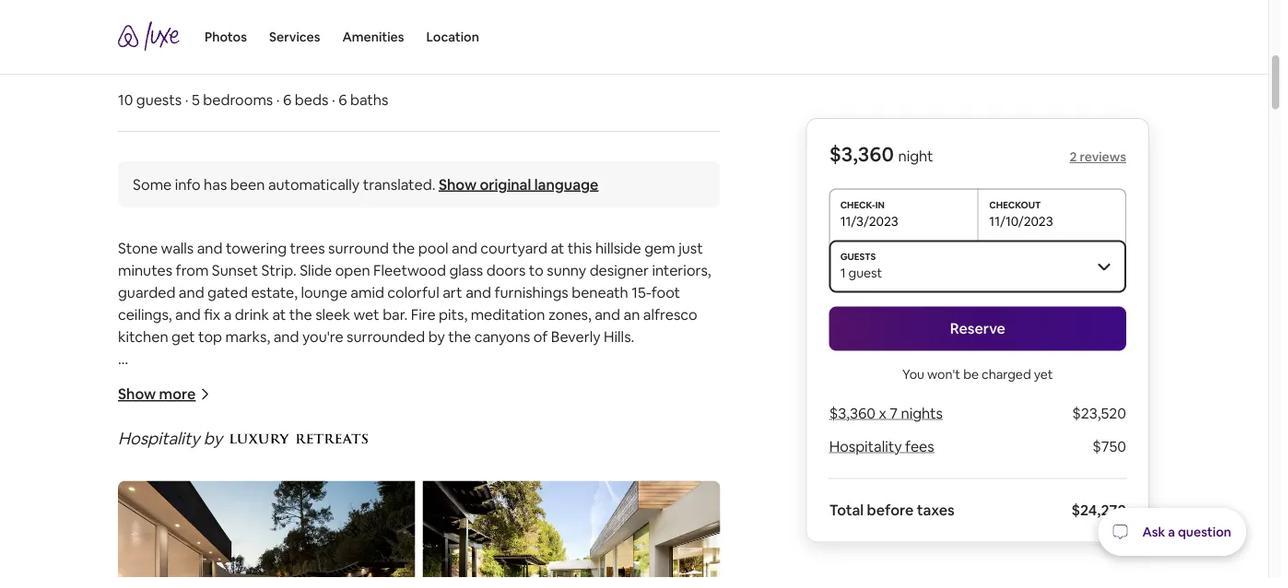 Task type: vqa. For each thing, say whether or not it's contained in the screenshot.
bottom alone
yes



Task type: locate. For each thing, give the bounding box(es) containing it.
luxury retreats image
[[230, 434, 373, 444]]

2 $3,360 from the top
[[829, 404, 876, 423]]

$3,360 for $3,360 night
[[829, 141, 894, 167]]

queen right "3:"
[[206, 548, 252, 567]]

1 vertical spatial size
[[255, 504, 280, 523]]

size down the walk-
[[255, 504, 280, 523]]

luxury inside luxury stay in beverly hills, california, united states
[[118, 0, 208, 38]]

2 vertical spatial alone
[[517, 548, 554, 567]]

6 left beds
[[283, 90, 292, 109]]

-
[[200, 460, 206, 479]]

in left closet, at the bottom of the page
[[298, 482, 309, 501]]

drink
[[235, 305, 269, 324]]

at
[[551, 238, 564, 257], [272, 305, 286, 324]]

charged
[[982, 366, 1031, 382]]

1 vertical spatial beverly
[[551, 327, 601, 346]]

2 vertical spatial ensuite
[[317, 548, 367, 567]]

1 vertical spatial •
[[118, 504, 122, 523]]

pool down shower
[[614, 482, 645, 501]]

0 vertical spatial show
[[439, 175, 477, 194]]

&
[[194, 438, 204, 457]]

1 $3,360 from the top
[[829, 141, 894, 167]]

0 vertical spatial luxury
[[118, 0, 208, 38]]

1 • from the top
[[118, 460, 122, 479]]

1 horizontal spatial pool
[[418, 238, 449, 257]]

queen down vanity, at the left bottom of page
[[206, 504, 252, 523]]

0 vertical spatial 1
[[840, 264, 846, 281]]

zones,
[[548, 305, 592, 324]]

1 horizontal spatial 6
[[338, 90, 347, 109]]

size down terrace on the bottom left
[[255, 548, 280, 567]]

1 vertical spatial pool
[[614, 482, 645, 501]]

0 vertical spatial bedroom
[[125, 460, 188, 479]]

0 horizontal spatial 1
[[191, 460, 197, 479]]

1 vertical spatial with
[[441, 504, 470, 523]]

2 vertical spatial the
[[448, 327, 471, 346]]

all
[[318, 371, 335, 390]]

by down fire
[[428, 327, 445, 346]]

0 vertical spatial in
[[277, 0, 301, 38]]

ask a question
[[1143, 524, 1232, 540]]

of
[[534, 327, 548, 346]]

2 vertical spatial •
[[118, 548, 122, 567]]

show left original
[[439, 175, 477, 194]]

a
[[224, 305, 232, 324], [1168, 524, 1175, 540]]

a inside ask a question button
[[1168, 524, 1175, 540]]

hospitality by
[[118, 427, 222, 449]]

0 vertical spatial the
[[392, 238, 415, 257]]

0 vertical spatial at
[[551, 238, 564, 257]]

bedroom left "3:"
[[125, 548, 188, 567]]

0 vertical spatial $3,360
[[829, 141, 894, 167]]

designer
[[590, 261, 649, 280]]

hospitality down x
[[829, 437, 902, 456]]

$3,360 left night at the right
[[829, 141, 894, 167]]

0 horizontal spatial ·
[[185, 90, 188, 109]]

0 vertical spatial television,
[[429, 482, 499, 501]]

size down the "luxury retreats" image
[[296, 460, 322, 479]]

0 vertical spatial shower,
[[557, 504, 609, 523]]

2 vertical spatial size
[[255, 548, 280, 567]]

· right beds
[[332, 90, 335, 109]]

1 vertical spatial luxury
[[206, 371, 251, 390]]

0 vertical spatial with
[[482, 460, 512, 479]]

glass
[[449, 261, 483, 280]]

0 vertical spatial a
[[224, 305, 232, 324]]

ensuite
[[359, 460, 408, 479], [317, 504, 367, 523], [317, 548, 367, 567]]

taxes
[[917, 501, 955, 519]]

1 vertical spatial television,
[[612, 504, 682, 523]]

2 vertical spatial bathroom
[[370, 548, 438, 567]]

and down 'from'
[[179, 283, 204, 302]]

direct
[[502, 482, 544, 501], [118, 526, 160, 545], [118, 570, 160, 578]]

$3,360
[[829, 141, 894, 167], [829, 404, 876, 423]]

· left beds
[[276, 90, 280, 109]]

1 horizontal spatial ·
[[276, 90, 280, 109]]

$3,360 left x
[[829, 404, 876, 423]]

1 horizontal spatial by
[[428, 327, 445, 346]]

language
[[534, 175, 599, 194]]

0 horizontal spatial hospitality
[[118, 427, 200, 449]]

hospitality down the show more
[[118, 427, 200, 449]]

2 vertical spatial direct
[[118, 570, 160, 578]]

luxury
[[118, 0, 208, 38], [206, 371, 251, 390]]

5
[[192, 90, 200, 109]]

1 vertical spatial a
[[1168, 524, 1175, 540]]

photos button
[[205, 0, 247, 74]]

6 left baths
[[338, 90, 347, 109]]

foot
[[651, 283, 680, 302]]

this
[[568, 238, 592, 257]]

bedroom down bedroom
[[125, 460, 188, 479]]

$3,360 x 7 nights button
[[829, 404, 943, 423]]

1 vertical spatial bedroom
[[125, 504, 188, 523]]

luxury right ©
[[206, 371, 251, 390]]

1 horizontal spatial hospitality
[[829, 437, 902, 456]]

interiors,
[[652, 261, 711, 280]]

0 vertical spatial pool
[[418, 238, 449, 257]]

services button
[[269, 0, 320, 74]]

alone
[[559, 460, 596, 479], [517, 504, 554, 523], [517, 548, 554, 567]]

ceilings,
[[118, 305, 172, 324]]

by up - at bottom
[[203, 427, 222, 449]]

$3,360 for $3,360 x 7 nights
[[829, 404, 876, 423]]

the up you're
[[289, 305, 312, 324]]

0 horizontal spatial show
[[118, 385, 156, 404]]

with
[[482, 460, 512, 479], [441, 504, 470, 523], [441, 548, 470, 567]]

at down estate,
[[272, 305, 286, 324]]

show left more
[[118, 385, 156, 404]]

2 vertical spatial pool
[[230, 570, 261, 578]]

2 vertical spatial bedroom
[[125, 548, 188, 567]]

1 vertical spatial queen
[[206, 548, 252, 567]]

1 vertical spatial bed,
[[284, 504, 314, 523]]

1 vertical spatial $3,360
[[829, 404, 876, 423]]

be
[[963, 366, 979, 382]]

2 horizontal spatial ·
[[332, 90, 335, 109]]

colorful
[[388, 283, 439, 302]]

0 vertical spatial by
[[428, 327, 445, 346]]

retreats.
[[254, 371, 315, 390]]

1 6 from the left
[[283, 90, 292, 109]]

2 horizontal spatial pool
[[614, 482, 645, 501]]

10 guests · 5 bedrooms · 6 beds · 6 baths
[[118, 90, 388, 109]]

2 bedroom from the top
[[125, 504, 188, 523]]

1 vertical spatial 1
[[191, 460, 197, 479]]

reserve button
[[829, 307, 1127, 351]]

walk-
[[259, 482, 298, 501]]

amenities
[[342, 29, 404, 45]]

the up fleetwood
[[392, 238, 415, 257]]

1
[[840, 264, 846, 281], [191, 460, 197, 479]]

size
[[296, 460, 322, 479], [255, 504, 280, 523], [255, 548, 280, 567]]

lounge
[[301, 283, 347, 302]]

art
[[443, 283, 462, 302]]

0 vertical spatial stand-
[[515, 460, 559, 479]]

1 inside bedroom & bathroom • bedroom 1 - master: king size bed, ensuite bathroom with stand-alone shower and bathtub, dual vanity, walk-in closet, fireplace, television, direct access to pool • bedroom 2: queen size bed, ensuite bathroom with stand-alone shower, television, direct access to terrace • bedroom 3: queen size bed, ensuite bathroom with stand-alone shower, television, direct access to pool
[[191, 460, 197, 479]]

the zen estate image 2 image
[[423, 481, 720, 578], [423, 481, 720, 578]]

0 vertical spatial •
[[118, 460, 122, 479]]

gated
[[208, 283, 248, 302]]

0 horizontal spatial 6
[[283, 90, 292, 109]]

1 bedroom from the top
[[125, 460, 188, 479]]

·
[[185, 90, 188, 109], [276, 90, 280, 109], [332, 90, 335, 109]]

at left this
[[551, 238, 564, 257]]

to up furnishings
[[529, 261, 544, 280]]

estate,
[[251, 283, 298, 302]]

2 queen from the top
[[206, 548, 252, 567]]

$750
[[1093, 437, 1127, 456]]

0 horizontal spatial pool
[[230, 570, 261, 578]]

pool
[[418, 238, 449, 257], [614, 482, 645, 501], [230, 570, 261, 578]]

the down "pits,"
[[448, 327, 471, 346]]

and
[[197, 238, 223, 257], [452, 238, 477, 257], [179, 283, 204, 302], [466, 283, 491, 302], [175, 305, 201, 324], [595, 305, 620, 324], [273, 327, 299, 346], [652, 460, 677, 479]]

1 shower, from the top
[[557, 504, 609, 523]]

sunset
[[212, 261, 258, 280]]

1 horizontal spatial beverly
[[551, 327, 601, 346]]

from
[[176, 261, 209, 280]]

1 vertical spatial shower,
[[557, 548, 609, 567]]

1 horizontal spatial a
[[1168, 524, 1175, 540]]

yet
[[1034, 366, 1053, 382]]

1 vertical spatial show
[[118, 385, 156, 404]]

luxury left stay
[[118, 0, 208, 38]]

0 vertical spatial queen
[[206, 504, 252, 523]]

dual
[[179, 482, 210, 501]]

baths
[[350, 90, 388, 109]]

1 left - at bottom
[[191, 460, 197, 479]]

a right fix
[[224, 305, 232, 324]]

total
[[829, 501, 864, 519]]

pool up fleetwood
[[418, 238, 449, 257]]

in right stay
[[277, 0, 301, 38]]

· left "5"
[[185, 90, 188, 109]]

top
[[198, 327, 222, 346]]

0 horizontal spatial a
[[224, 305, 232, 324]]

vanity,
[[213, 482, 256, 501]]

1 vertical spatial bathroom
[[370, 504, 438, 523]]

0 vertical spatial size
[[296, 460, 322, 479]]

and right shower
[[652, 460, 677, 479]]

airbnb luxe image
[[118, 21, 182, 51]]

bathroom
[[207, 438, 289, 457]]

0 horizontal spatial by
[[203, 427, 222, 449]]

bedroom
[[118, 438, 191, 457]]

copyright
[[118, 371, 186, 390]]

location button
[[426, 0, 479, 74]]

a right ask
[[1168, 524, 1175, 540]]

fireplace,
[[361, 482, 426, 501]]

0 vertical spatial beverly
[[307, 0, 407, 38]]

kitchen
[[118, 327, 168, 346]]

0 horizontal spatial the
[[289, 305, 312, 324]]

1 horizontal spatial 1
[[840, 264, 846, 281]]

1 vertical spatial at
[[272, 305, 286, 324]]

bedroom down bathtub,
[[125, 504, 188, 523]]

automatically
[[268, 175, 360, 194]]

guests
[[136, 90, 182, 109]]

pool down terrace on the bottom left
[[230, 570, 261, 578]]

3 • from the top
[[118, 548, 122, 567]]

pits,
[[439, 305, 468, 324]]

the zen estate image 1 image
[[118, 481, 415, 578], [118, 481, 415, 578]]

stand-
[[515, 460, 559, 479], [473, 504, 517, 523], [473, 548, 517, 567]]

guest
[[849, 264, 882, 281]]

fleetwood
[[373, 261, 446, 280]]

0 vertical spatial alone
[[559, 460, 596, 479]]

hills.
[[604, 327, 634, 346]]

1 vertical spatial in
[[298, 482, 309, 501]]

1 left the guest
[[840, 264, 846, 281]]

in inside luxury stay in beverly hills, california, united states
[[277, 0, 301, 38]]

2 • from the top
[[118, 504, 122, 523]]

hillside
[[595, 238, 641, 257]]

2 vertical spatial with
[[441, 548, 470, 567]]

1 vertical spatial alone
[[517, 504, 554, 523]]

0 horizontal spatial beverly
[[307, 0, 407, 38]]

hospitality
[[118, 427, 200, 449], [829, 437, 902, 456]]

2 horizontal spatial the
[[448, 327, 471, 346]]

meditation
[[471, 305, 545, 324]]



Task type: describe. For each thing, give the bounding box(es) containing it.
2 vertical spatial stand-
[[473, 548, 517, 567]]

and left you're
[[273, 327, 299, 346]]

show original language button
[[439, 175, 599, 194]]

hospitality fees button
[[829, 437, 935, 456]]

to left terrace on the bottom left
[[213, 526, 227, 545]]

minutes
[[118, 261, 172, 280]]

reviews
[[1080, 148, 1127, 165]]

1 vertical spatial ensuite
[[317, 504, 367, 523]]

united states
[[118, 32, 301, 71]]

fire
[[411, 305, 436, 324]]

0 horizontal spatial at
[[272, 305, 286, 324]]

nights
[[901, 404, 943, 423]]

fees
[[905, 437, 935, 456]]

and inside bedroom & bathroom • bedroom 1 - master: king size bed, ensuite bathroom with stand-alone shower and bathtub, dual vanity, walk-in closet, fireplace, television, direct access to pool • bedroom 2: queen size bed, ensuite bathroom with stand-alone shower, television, direct access to terrace • bedroom 3: queen size bed, ensuite bathroom with stand-alone shower, television, direct access to pool
[[652, 460, 677, 479]]

0 vertical spatial bed,
[[325, 460, 355, 479]]

1 vertical spatial by
[[203, 427, 222, 449]]

bar.
[[383, 305, 408, 324]]

beds
[[295, 90, 329, 109]]

pool inside stone walls and towering trees surround the pool and courtyard at this hillside gem just minutes from sunset strip. slide open fleetwood glass doors to sunny designer interiors, guarded and gated estate, lounge amid colorful art and furnishings beneath 15-foot ceilings, and fix a drink at the sleek wet bar. fire pits, meditation zones, and an alfresco kitchen get top marks, and you're surrounded by the canyons of beverly hills.
[[418, 238, 449, 257]]

hospitality for hospitality fees
[[829, 437, 902, 456]]

and up get
[[175, 305, 201, 324]]

slide
[[300, 261, 332, 280]]

2 shower, from the top
[[557, 548, 609, 567]]

gem
[[645, 238, 675, 257]]

hills,
[[413, 0, 474, 38]]

0 vertical spatial access
[[547, 482, 593, 501]]

1 · from the left
[[185, 90, 188, 109]]

canyons
[[474, 327, 530, 346]]

services
[[269, 29, 320, 45]]

2 · from the left
[[276, 90, 280, 109]]

night
[[898, 147, 933, 165]]

ask
[[1143, 524, 1166, 540]]

©
[[190, 371, 202, 390]]

courtyard
[[481, 238, 548, 257]]

sunny
[[547, 261, 586, 280]]

2 vertical spatial television,
[[612, 548, 682, 567]]

to down vanity, at the left bottom of page
[[213, 570, 227, 578]]

to down shower
[[596, 482, 611, 501]]

location
[[426, 29, 479, 45]]

surrounded
[[347, 327, 425, 346]]

$24,270
[[1072, 501, 1127, 519]]

alfresco
[[643, 305, 697, 324]]

king
[[263, 460, 293, 479]]

1 vertical spatial direct
[[118, 526, 160, 545]]

and up 'from'
[[197, 238, 223, 257]]

been
[[230, 175, 265, 194]]

you
[[903, 366, 925, 382]]

stone
[[118, 238, 158, 257]]

some
[[133, 175, 172, 194]]

to inside stone walls and towering trees surround the pool and courtyard at this hillside gem just minutes from sunset strip. slide open fleetwood glass doors to sunny designer interiors, guarded and gated estate, lounge amid colorful art and furnishings beneath 15-foot ceilings, and fix a drink at the sleek wet bar. fire pits, meditation zones, and an alfresco kitchen get top marks, and you're surrounded by the canyons of beverly hills.
[[529, 261, 544, 280]]

and up glass
[[452, 238, 477, 257]]

reserve
[[950, 319, 1006, 338]]

has
[[204, 175, 227, 194]]

furnishings
[[494, 283, 568, 302]]

copyright © luxury retreats. all rights reserved.
[[118, 371, 444, 390]]

1 vertical spatial access
[[163, 526, 209, 545]]

2 6 from the left
[[338, 90, 347, 109]]

1 horizontal spatial at
[[551, 238, 564, 257]]

$3,360 night
[[829, 141, 933, 167]]

2
[[1070, 148, 1077, 165]]

just
[[679, 238, 703, 257]]

bedroom & bathroom • bedroom 1 - master: king size bed, ensuite bathroom with stand-alone shower and bathtub, dual vanity, walk-in closet, fireplace, television, direct access to pool • bedroom 2: queen size bed, ensuite bathroom with stand-alone shower, television, direct access to terrace • bedroom 3: queen size bed, ensuite bathroom with stand-alone shower, television, direct access to pool
[[118, 438, 685, 578]]

ask a question button
[[1098, 508, 1246, 556]]

3 bedroom from the top
[[125, 548, 188, 567]]

11/10/2023
[[989, 212, 1053, 229]]

before
[[867, 501, 914, 519]]

terrace
[[230, 526, 280, 545]]

3:
[[191, 548, 203, 567]]

stone walls and towering trees surround the pool and courtyard at this hillside gem just minutes from sunset strip. slide open fleetwood glass doors to sunny designer interiors, guarded and gated estate, lounge amid colorful art and furnishings beneath 15-foot ceilings, and fix a drink at the sleek wet bar. fire pits, meditation zones, and an alfresco kitchen get top marks, and you're surrounded by the canyons of beverly hills.
[[118, 238, 715, 346]]

you're
[[302, 327, 344, 346]]

x
[[879, 404, 887, 423]]

bedrooms
[[203, 90, 273, 109]]

beneath
[[572, 283, 628, 302]]

1 horizontal spatial show
[[439, 175, 477, 194]]

get
[[172, 327, 195, 346]]

0 vertical spatial direct
[[502, 482, 544, 501]]

you won't be charged yet
[[903, 366, 1053, 382]]

3 · from the left
[[332, 90, 335, 109]]

question
[[1178, 524, 1232, 540]]

1 vertical spatial stand-
[[473, 504, 517, 523]]

1 inside dropdown button
[[840, 264, 846, 281]]

rights
[[338, 371, 377, 390]]

open
[[335, 261, 370, 280]]

2 reviews button
[[1070, 148, 1127, 165]]

show more button
[[118, 385, 210, 404]]

$23,520
[[1072, 404, 1127, 423]]

beverly inside stone walls and towering trees surround the pool and courtyard at this hillside gem just minutes from sunset strip. slide open fleetwood glass doors to sunny designer interiors, guarded and gated estate, lounge amid colorful art and furnishings beneath 15-foot ceilings, and fix a drink at the sleek wet bar. fire pits, meditation zones, and an alfresco kitchen get top marks, and you're surrounded by the canyons of beverly hills.
[[551, 327, 601, 346]]

0 vertical spatial bathroom
[[411, 460, 479, 479]]

a inside stone walls and towering trees surround the pool and courtyard at this hillside gem just minutes from sunset strip. slide open fleetwood glass doors to sunny designer interiors, guarded and gated estate, lounge amid colorful art and furnishings beneath 15-foot ceilings, and fix a drink at the sleek wet bar. fire pits, meditation zones, and an alfresco kitchen get top marks, and you're surrounded by the canyons of beverly hills.
[[224, 305, 232, 324]]

1 queen from the top
[[206, 504, 252, 523]]

surround
[[328, 238, 389, 257]]

original
[[480, 175, 531, 194]]

luxury stay in beverly hills, california, united states
[[118, 0, 617, 71]]

1 horizontal spatial the
[[392, 238, 415, 257]]

1 guest
[[840, 264, 882, 281]]

0 vertical spatial ensuite
[[359, 460, 408, 479]]

and down glass
[[466, 283, 491, 302]]

hospitality for hospitality by
[[118, 427, 200, 449]]

1 guest button
[[829, 240, 1127, 292]]

1 vertical spatial the
[[289, 305, 312, 324]]

and down beneath
[[595, 305, 620, 324]]

closet,
[[313, 482, 358, 501]]

2 vertical spatial bed,
[[284, 548, 314, 567]]

beverly inside luxury stay in beverly hills, california, united states
[[307, 0, 407, 38]]

by inside stone walls and towering trees surround the pool and courtyard at this hillside gem just minutes from sunset strip. slide open fleetwood glass doors to sunny designer interiors, guarded and gated estate, lounge amid colorful art and furnishings beneath 15-foot ceilings, and fix a drink at the sleek wet bar. fire pits, meditation zones, and an alfresco kitchen get top marks, and you're surrounded by the canyons of beverly hills.
[[428, 327, 445, 346]]

2 vertical spatial access
[[163, 570, 209, 578]]

2:
[[191, 504, 203, 523]]

towering
[[226, 238, 287, 257]]

info
[[175, 175, 201, 194]]

in inside bedroom & bathroom • bedroom 1 - master: king size bed, ensuite bathroom with stand-alone shower and bathtub, dual vanity, walk-in closet, fireplace, television, direct access to pool • bedroom 2: queen size bed, ensuite bathroom with stand-alone shower, television, direct access to terrace • bedroom 3: queen size bed, ensuite bathroom with stand-alone shower, television, direct access to pool
[[298, 482, 309, 501]]

fix
[[204, 305, 220, 324]]

hospitality fees
[[829, 437, 935, 456]]

sleek
[[315, 305, 350, 324]]

trees
[[290, 238, 325, 257]]



